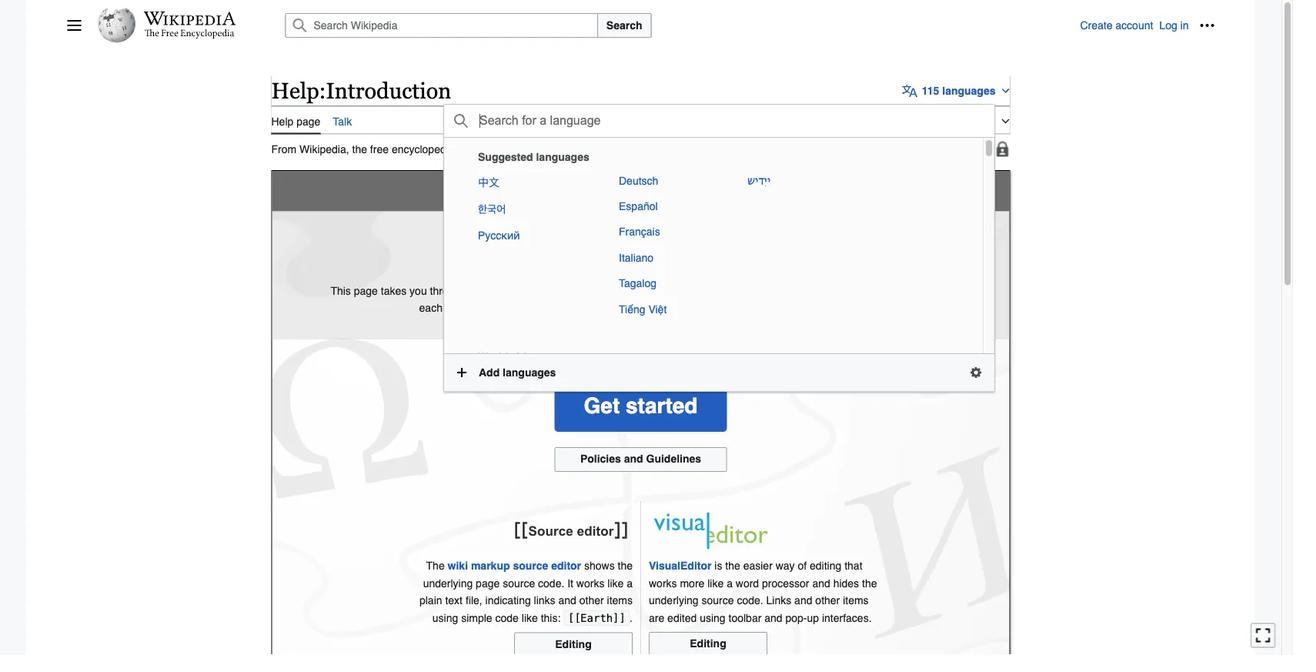 Task type: locate. For each thing, give the bounding box(es) containing it.
in inside personal tools 'navigation'
[[1181, 19, 1189, 32]]

introduction down suggested languages on the left of page
[[479, 176, 637, 207]]

talk
[[333, 115, 352, 128]]

languages
[[943, 85, 996, 97], [536, 151, 590, 163], [503, 366, 556, 379]]

source down wiki markup source editor link
[[503, 577, 535, 589]]

wikipedia up people like link
[[677, 176, 803, 207]]

at
[[581, 284, 590, 297]]

help
[[271, 78, 319, 103], [271, 115, 294, 128]]

it left "covers"
[[821, 284, 827, 297]]

1 horizontal spatial editing link
[[649, 632, 768, 655]]

works
[[577, 577, 605, 589], [649, 577, 677, 589]]

and inside 'interested in contributing. it covers all the basics, and each tutorial takes only a few minutes, so you can become a proficient'
[[933, 284, 951, 297]]

wikipedia
[[677, 176, 803, 207], [525, 243, 586, 258]]

source down 'more'
[[702, 594, 734, 607]]

0 horizontal spatial works
[[577, 577, 605, 589]]

0 horizontal spatial is
[[589, 243, 600, 258]]

page right this
[[354, 284, 378, 297]]

other up up
[[816, 594, 840, 607]]

None text field
[[478, 108, 979, 133]]

languages inside introduction to wikipedia main content
[[943, 85, 996, 97]]

中文 link
[[472, 168, 573, 196]]

and down links
[[765, 612, 783, 624]]

from wikipedia, the free encyclopedia
[[271, 143, 455, 155]]

1 horizontal spatial is
[[715, 560, 723, 572]]

introduction to wikipedia
[[479, 176, 803, 207]]

source left the "editor"
[[513, 560, 548, 572]]

the inside 'interested in contributing. it covers all the basics, and each tutorial takes only a few minutes, so you can become a proficient'
[[879, 284, 894, 297]]

takes inside 'interested in contributing. it covers all the basics, and each tutorial takes only a few minutes, so you can become a proficient'
[[481, 302, 507, 314]]

0 horizontal spatial other
[[580, 594, 604, 607]]

page for help
[[297, 115, 321, 128]]

0 vertical spatial page
[[297, 115, 321, 128]]

items up interfaces.
[[843, 594, 869, 607]]

in inside 'interested in contributing. it covers all the basics, and each tutorial takes only a few minutes, so you can become a proficient'
[[748, 284, 757, 297]]

1 vertical spatial takes
[[481, 302, 507, 314]]

2 help from the top
[[271, 115, 294, 128]]

Search Wikipedia search field
[[285, 13, 598, 38]]

0 vertical spatial source
[[513, 560, 548, 572]]

editing for the left editing link
[[555, 638, 592, 650]]

0 horizontal spatial using
[[433, 612, 458, 624]]

help up from
[[271, 115, 294, 128]]

page up wikipedia, on the top left
[[297, 115, 321, 128]]

:
[[319, 78, 326, 103]]

the right shows
[[618, 560, 633, 572]]

you
[[410, 284, 427, 297], [619, 302, 637, 314]]

1 horizontal spatial using
[[700, 612, 726, 624]]

you right so
[[619, 302, 637, 314]]

of right the set at the left top
[[496, 284, 505, 297]]

fullscreen image
[[1256, 628, 1271, 643]]

languages down worldwide
[[503, 366, 556, 379]]

wikipedia up the aimed on the top of page
[[525, 243, 586, 258]]

like
[[705, 243, 726, 258], [608, 577, 624, 589], [708, 577, 724, 589], [522, 612, 538, 624]]

0 vertical spatial introduction
[[326, 78, 451, 103]]

1 horizontal spatial wikipedia
[[677, 176, 803, 207]]

español
[[619, 200, 658, 212]]

is the easier way of editing that works more like a word processor and hides the underlying source code. links and other items are edited using toolbar and pop-up interfaces.
[[649, 560, 877, 624]]

1 horizontal spatial page
[[354, 284, 378, 297]]

using down text on the bottom of the page
[[433, 612, 458, 624]]

a left word
[[727, 577, 733, 589]]

and inside shows the underlying page source code. it works like a plain text file, indicating links and other items using simple code like this:
[[559, 594, 577, 607]]

1 horizontal spatial takes
[[481, 302, 507, 314]]

1 horizontal spatial it
[[821, 284, 827, 297]]

1 using from the left
[[433, 612, 458, 624]]

underlying inside shows the underlying page source code. it works like a plain text file, indicating links and other items using simple code like this:
[[423, 577, 473, 589]]

is down wikipedia:visualeditor/user guide 'image' on the bottom
[[715, 560, 723, 572]]

source inside "is the easier way of editing that works more like a word processor and hides the underlying source code. links and other items are edited using toolbar and pop-up interfaces."
[[702, 594, 734, 607]]

1 horizontal spatial editing
[[690, 637, 727, 650]]

1 vertical spatial code.
[[737, 594, 764, 607]]

like left this:
[[522, 612, 538, 624]]

2 items from the left
[[843, 594, 869, 607]]

get started link
[[555, 380, 727, 432]]

help : introduction
[[271, 78, 451, 103]]

wikipedia image
[[144, 12, 236, 25]]

1 vertical spatial of
[[798, 560, 807, 572]]

like down shows
[[608, 577, 624, 589]]

1 horizontal spatial other
[[816, 594, 840, 607]]

suggested
[[478, 151, 533, 163]]

become
[[660, 302, 699, 314]]

using
[[433, 612, 458, 624], [700, 612, 726, 624]]

are
[[649, 612, 665, 624]]

editing link down edited
[[649, 632, 768, 655]]

editing link
[[649, 632, 768, 655], [514, 632, 633, 655]]

few
[[542, 302, 558, 314]]

0 horizontal spatial it
[[568, 577, 574, 589]]

2 vertical spatial source
[[702, 594, 734, 607]]

is left made
[[589, 243, 600, 258]]

tiếng việt
[[619, 303, 667, 315]]

log in link
[[1160, 19, 1189, 32]]

other inside shows the underlying page source code. it works like a plain text file, indicating links and other items using simple code like this:
[[580, 594, 604, 607]]

in up 'proficient' on the right
[[748, 284, 757, 297]]

the free encyclopedia image
[[145, 29, 235, 39]]

using right edited
[[700, 612, 726, 624]]

other up [[earth]]
[[580, 594, 604, 607]]

2 vertical spatial page
[[476, 577, 500, 589]]

code.
[[538, 577, 565, 589], [737, 594, 764, 607]]

1 vertical spatial source
[[503, 577, 535, 589]]

1 works from the left
[[577, 577, 605, 589]]

1 horizontal spatial introduction
[[479, 176, 637, 207]]

1 horizontal spatial works
[[649, 577, 677, 589]]

the right the all
[[879, 284, 894, 297]]

underlying up text on the bottom of the page
[[423, 577, 473, 589]]

and up the pop- in the bottom right of the page
[[795, 594, 813, 607]]

works down visualeditor link
[[649, 577, 677, 589]]

editing down edited
[[690, 637, 727, 650]]

[[earth]]
[[568, 612, 626, 624]]

2 horizontal spatial page
[[476, 577, 500, 589]]

code. inside shows the underlying page source code. it works like a plain text file, indicating links and other items using simple code like this:
[[538, 577, 565, 589]]

0 horizontal spatial introduction
[[326, 78, 451, 103]]

0 vertical spatial of
[[496, 284, 505, 297]]

is
[[589, 243, 600, 258], [715, 560, 723, 572]]

1 vertical spatial wikipedia
[[525, 243, 586, 258]]

language progressive image
[[902, 83, 918, 98]]

items up .
[[607, 594, 633, 607]]

in right log
[[1181, 19, 1189, 32]]

works inside "is the easier way of editing that works more like a word processor and hides the underlying source code. links and other items are edited using toolbar and pop-up interfaces."
[[649, 577, 677, 589]]

it
[[821, 284, 827, 297], [568, 577, 574, 589]]

page for this
[[354, 284, 378, 297]]

1 vertical spatial languages
[[536, 151, 590, 163]]

1 horizontal spatial of
[[798, 560, 807, 572]]

shows the underlying page source code. it works like a plain text file, indicating links and other items using simple code like this:
[[420, 560, 633, 624]]

0 horizontal spatial page
[[297, 115, 321, 128]]

takes down the set at the left top
[[481, 302, 507, 314]]

markup
[[471, 560, 510, 572]]

the
[[426, 560, 445, 572]]

한국어 link
[[472, 197, 573, 222]]

basics,
[[897, 284, 930, 297]]

languages up tools
[[943, 85, 996, 97]]

0 horizontal spatial code.
[[538, 577, 565, 589]]

in
[[1181, 19, 1189, 32], [748, 284, 757, 297]]

help up help page link
[[271, 78, 319, 103]]

0 horizontal spatial editing
[[555, 638, 592, 650]]

get started
[[584, 394, 698, 418]]

tiếng
[[619, 303, 646, 315]]

2 using from the left
[[700, 612, 726, 624]]

of right way
[[798, 560, 807, 572]]

1 horizontal spatial underlying
[[649, 594, 699, 607]]

languages for add languages
[[503, 366, 556, 379]]

it inside 'interested in contributing. it covers all the basics, and each tutorial takes only a few minutes, so you can become a proficient'
[[821, 284, 827, 297]]

1 vertical spatial you
[[619, 302, 637, 314]]

tagalog
[[619, 277, 657, 290]]

中文
[[478, 174, 500, 190]]

page inside help page link
[[297, 115, 321, 128]]

the left free
[[352, 143, 367, 155]]

1 vertical spatial in
[[748, 284, 757, 297]]

it down the "editor"
[[568, 577, 574, 589]]

help:wikitext image
[[510, 509, 633, 552]]

started
[[626, 394, 698, 418]]

languages up the 中文 link in the left of the page
[[536, 151, 590, 163]]

0 vertical spatial code.
[[538, 577, 565, 589]]

2 works from the left
[[649, 577, 677, 589]]

code. down word
[[737, 594, 764, 607]]

source
[[513, 560, 548, 572], [503, 577, 535, 589], [702, 594, 734, 607]]

and right 'basics,'
[[933, 284, 951, 297]]

1 help from the top
[[271, 78, 319, 103]]

using inside shows the underlying page source code. it works like a plain text file, indicating links and other items using simple code like this:
[[433, 612, 458, 624]]

0 vertical spatial in
[[1181, 19, 1189, 32]]

русский
[[478, 229, 520, 242]]

1 vertical spatial page
[[354, 284, 378, 297]]

underlying up edited
[[649, 594, 699, 607]]

create account log in
[[1081, 19, 1189, 32]]

the
[[352, 143, 367, 155], [879, 284, 894, 297], [618, 560, 633, 572], [726, 560, 741, 572], [862, 577, 877, 589]]

a left few on the top left of page
[[533, 302, 539, 314]]

code. up links
[[538, 577, 565, 589]]

a inside shows the underlying page source code. it works like a plain text file, indicating links and other items using simple code like this:
[[627, 577, 633, 589]]

underlying inside "is the easier way of editing that works more like a word processor and hides the underlying source code. links and other items are edited using toolbar and pop-up interfaces."
[[649, 594, 699, 607]]

1 vertical spatial it
[[568, 577, 574, 589]]

1 vertical spatial is
[[715, 560, 723, 572]]

page
[[297, 115, 321, 128], [354, 284, 378, 297], [476, 577, 500, 589]]

editing link down this:
[[514, 632, 633, 655]]

introduction up the talk link
[[326, 78, 451, 103]]

page down markup
[[476, 577, 500, 589]]

links
[[767, 594, 792, 607]]

code
[[496, 612, 519, 624]]

1 horizontal spatial you
[[619, 302, 637, 314]]

2 other from the left
[[816, 594, 840, 607]]

search
[[607, 19, 643, 32]]

like right 'more'
[[708, 577, 724, 589]]

using inside "is the easier way of editing that works more like a word processor and hides the underlying source code. links and other items are edited using toolbar and pop-up interfaces."
[[700, 612, 726, 624]]

contributing.
[[760, 284, 818, 297]]

links
[[534, 594, 556, 607]]

0 vertical spatial it
[[821, 284, 827, 297]]

editing down this:
[[555, 638, 592, 650]]

encyclopedia
[[392, 143, 455, 155]]

a inside "is the easier way of editing that works more like a word processor and hides the underlying source code. links and other items are edited using toolbar and pop-up interfaces."
[[727, 577, 733, 589]]

0 horizontal spatial underlying
[[423, 577, 473, 589]]

0 vertical spatial is
[[589, 243, 600, 258]]

1 items from the left
[[607, 594, 633, 607]]

suggested languages
[[478, 151, 590, 163]]

log
[[1160, 19, 1178, 32]]

items inside "is the easier way of editing that works more like a word processor and hides the underlying source code. links and other items are edited using toolbar and pop-up interfaces."
[[843, 594, 869, 607]]

italiano
[[619, 251, 654, 264]]

0 horizontal spatial items
[[607, 594, 633, 607]]

0 horizontal spatial of
[[496, 284, 505, 297]]

français
[[619, 226, 660, 238]]

1 vertical spatial help
[[271, 115, 294, 128]]

a up .
[[627, 577, 633, 589]]

free
[[370, 143, 389, 155]]

2 vertical spatial languages
[[503, 366, 556, 379]]

can
[[640, 302, 657, 314]]

1 horizontal spatial in
[[1181, 19, 1189, 32]]

up
[[807, 612, 819, 624]]

1 horizontal spatial items
[[843, 594, 869, 607]]

0 vertical spatial you
[[410, 284, 427, 297]]

talk link
[[333, 106, 352, 133]]

0 horizontal spatial in
[[748, 284, 757, 297]]

you up each
[[410, 284, 427, 297]]

of
[[496, 284, 505, 297], [798, 560, 807, 572]]

underlying
[[423, 577, 473, 589], [649, 594, 699, 607]]

1 vertical spatial underlying
[[649, 594, 699, 607]]

works down shows
[[577, 577, 605, 589]]

works inside shows the underlying page source code. it works like a plain text file, indicating links and other items using simple code like this:
[[577, 577, 605, 589]]

and right links
[[559, 594, 577, 607]]

takes right this
[[381, 284, 407, 297]]

1 vertical spatial introduction
[[479, 176, 637, 207]]

help page link
[[271, 106, 321, 134]]

of inside "is the easier way of editing that works more like a word processor and hides the underlying source code. links and other items are edited using toolbar and pop-up interfaces."
[[798, 560, 807, 572]]

languages inside button
[[503, 366, 556, 379]]

1 horizontal spatial code.
[[737, 594, 764, 607]]

you inside 'interested in contributing. it covers all the basics, and each tutorial takes only a few minutes, so you can become a proficient'
[[619, 302, 637, 314]]

0 horizontal spatial wikipedia
[[525, 243, 586, 258]]

1 other from the left
[[580, 594, 604, 607]]

0 vertical spatial help
[[271, 78, 319, 103]]

0 horizontal spatial takes
[[381, 284, 407, 297]]

simple
[[461, 612, 493, 624]]

shows
[[584, 560, 615, 572]]

español link
[[613, 194, 701, 219]]

a down interested
[[702, 302, 708, 314]]

this page takes you through a set of tutorials aimed at complete newcomers
[[331, 284, 695, 297]]

0 vertical spatial languages
[[943, 85, 996, 97]]

editing
[[690, 637, 727, 650], [555, 638, 592, 650]]

0 vertical spatial underlying
[[423, 577, 473, 589]]

editing
[[810, 560, 842, 572]]



Task type: vqa. For each thing, say whether or not it's contained in the screenshot.
Advanced
no



Task type: describe. For each thing, give the bounding box(es) containing it.
works for underlying
[[649, 577, 677, 589]]

set
[[479, 284, 493, 297]]

wiki markup source editor link
[[448, 560, 581, 572]]

like right people
[[705, 243, 726, 258]]

Search search field
[[267, 13, 1081, 38]]

the up word
[[726, 560, 741, 572]]

is inside "is the easier way of editing that works more like a word processor and hides the underlying source code. links and other items are edited using toolbar and pop-up interfaces."
[[715, 560, 723, 572]]

covers
[[830, 284, 862, 297]]

through
[[430, 284, 467, 297]]

ייִדיש
[[748, 175, 771, 187]]

help for help page
[[271, 115, 294, 128]]

[[earth]] .
[[568, 612, 633, 624]]

works for other
[[577, 577, 605, 589]]

wikipedia:visualeditor/user guide image
[[649, 509, 772, 552]]

introduction to wikipedia main content
[[265, 69, 1020, 655]]

from
[[271, 143, 297, 155]]

items inside shows the underlying page source code. it works like a plain text file, indicating links and other items using simple code like this:
[[607, 594, 633, 607]]

policies and guidelines link
[[555, 448, 727, 472]]

aimed
[[549, 284, 578, 297]]

wikipedia,
[[300, 143, 349, 155]]

toolbar
[[729, 612, 762, 624]]

ייִדיש link
[[741, 168, 842, 193]]

only
[[510, 302, 530, 314]]

hides
[[834, 577, 859, 589]]

people
[[660, 243, 701, 258]]

the right hides
[[862, 577, 877, 589]]

account
[[1116, 19, 1154, 32]]

policies
[[580, 453, 621, 465]]

policies and guidelines
[[580, 453, 702, 465]]

languages for suggested languages
[[536, 151, 590, 163]]

0 horizontal spatial you
[[410, 284, 427, 297]]

it inside shows the underlying page source code. it works like a plain text file, indicating links and other items using simple code like this:
[[568, 577, 574, 589]]

and right the policies
[[624, 453, 643, 465]]

way
[[776, 560, 795, 572]]

editor
[[551, 560, 581, 572]]

easier
[[744, 560, 773, 572]]

help page
[[271, 115, 321, 128]]

wikipedia is made by people like
[[525, 243, 730, 258]]

deutsch link
[[613, 168, 701, 193]]

115
[[922, 85, 940, 97]]

tutorial
[[446, 302, 478, 314]]

worldwide
[[478, 351, 532, 363]]

processor
[[762, 577, 810, 589]]

other inside "is the easier way of editing that works more like a word processor and hides the underlying source code. links and other items are edited using toolbar and pop-up interfaces."
[[816, 594, 840, 607]]

Search for a language text field
[[478, 108, 979, 133]]

create account link
[[1081, 19, 1154, 32]]

0 vertical spatial wikipedia
[[677, 176, 803, 207]]

add languages
[[479, 366, 556, 379]]

complete
[[593, 284, 637, 297]]

all
[[865, 284, 876, 297]]

wiki
[[448, 560, 468, 572]]

add
[[479, 366, 500, 379]]

edited
[[668, 612, 697, 624]]

minutes,
[[561, 302, 602, 314]]

this
[[331, 284, 351, 297]]

help for help : introduction
[[271, 78, 319, 103]]

text
[[445, 594, 463, 607]]

italiano link
[[613, 245, 701, 270]]

a left the set at the left top
[[470, 284, 476, 297]]

get
[[584, 394, 620, 418]]

personal tools navigation
[[1081, 13, 1220, 38]]

tools
[[971, 115, 996, 128]]

menu image
[[67, 18, 82, 33]]

people like link
[[660, 243, 753, 258]]

interested in contributing. it covers all the basics, and each tutorial takes only a few minutes, so you can become a proficient
[[419, 284, 951, 314]]

word
[[736, 577, 759, 589]]

log in and more options image
[[1200, 18, 1215, 33]]

guidelines
[[646, 453, 702, 465]]

search button
[[597, 13, 652, 38]]

việt
[[649, 303, 667, 315]]

create
[[1081, 19, 1113, 32]]

tutorials
[[508, 284, 546, 297]]

page semi-protected image
[[995, 141, 1011, 157]]

0 vertical spatial takes
[[381, 284, 407, 297]]

115 languages
[[922, 85, 996, 97]]

proficient
[[711, 302, 754, 314]]

code. inside "is the easier way of editing that works more like a word processor and hides the underlying source code. links and other items are edited using toolbar and pop-up interfaces."
[[737, 594, 764, 607]]

source inside shows the underlying page source code. it works like a plain text file, indicating links and other items using simple code like this:
[[503, 577, 535, 589]]

add languages button
[[454, 360, 566, 385]]

this:
[[541, 612, 561, 624]]

languages for 115 languages
[[943, 85, 996, 97]]

interested
[[698, 284, 745, 297]]

more
[[680, 577, 705, 589]]

0 horizontal spatial editing link
[[514, 632, 633, 655]]

editing for rightmost editing link
[[690, 637, 727, 650]]

русский link
[[472, 223, 573, 248]]

the inside shows the underlying page source code. it works like a plain text file, indicating links and other items using simple code like this:
[[618, 560, 633, 572]]

visualeditor link
[[649, 560, 712, 572]]

pop-
[[786, 612, 807, 624]]

to
[[644, 176, 670, 207]]

the wiki markup source editor
[[426, 560, 581, 572]]

.
[[630, 612, 633, 624]]

deutsch
[[619, 174, 659, 187]]

like inside "is the easier way of editing that works more like a word processor and hides the underlying source code. links and other items are edited using toolbar and pop-up interfaces."
[[708, 577, 724, 589]]

newcomers
[[640, 284, 695, 297]]

tiếng việt link
[[613, 297, 701, 321]]

and down editing
[[813, 577, 831, 589]]

한국어
[[478, 203, 506, 216]]

tagalog link
[[613, 271, 701, 296]]

so
[[605, 302, 616, 314]]

file,
[[466, 594, 483, 607]]

page inside shows the underlying page source code. it works like a plain text file, indicating links and other items using simple code like this:
[[476, 577, 500, 589]]



